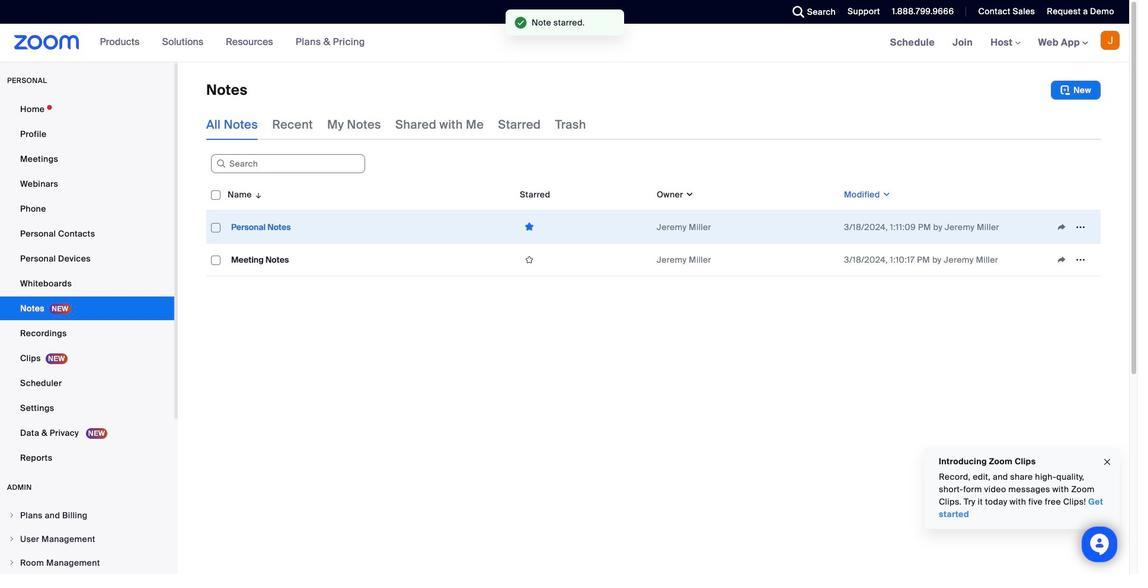 Task type: locate. For each thing, give the bounding box(es) containing it.
1 vertical spatial right image
[[8, 536, 15, 543]]

meetings navigation
[[882, 24, 1130, 62]]

menu item
[[0, 504, 174, 527], [0, 528, 174, 550], [0, 552, 174, 574]]

product information navigation
[[91, 24, 374, 62]]

down image
[[684, 189, 695, 200]]

right image for first menu item
[[8, 512, 15, 519]]

arrow down image
[[252, 187, 263, 202]]

banner
[[0, 24, 1130, 62]]

share image
[[1053, 254, 1072, 265]]

1 vertical spatial menu item
[[0, 528, 174, 550]]

application
[[206, 179, 1110, 285], [520, 218, 648, 236], [1053, 218, 1097, 236], [520, 251, 648, 269], [1053, 251, 1097, 269]]

2 vertical spatial menu item
[[0, 552, 174, 574]]

right image for 2nd menu item from the bottom of the admin menu menu
[[8, 536, 15, 543]]

2 right image from the top
[[8, 536, 15, 543]]

0 vertical spatial right image
[[8, 512, 15, 519]]

right image
[[8, 512, 15, 519], [8, 536, 15, 543]]

3 menu item from the top
[[0, 552, 174, 574]]

profile picture image
[[1102, 31, 1121, 50]]

1 right image from the top
[[8, 512, 15, 519]]

down image
[[881, 189, 892, 200]]

Search text field
[[211, 154, 365, 173]]

personal menu menu
[[0, 97, 174, 471]]

2 menu item from the top
[[0, 528, 174, 550]]

share image
[[1053, 222, 1072, 232]]

0 vertical spatial menu item
[[0, 504, 174, 527]]



Task type: vqa. For each thing, say whether or not it's contained in the screenshot.
the rightmost subscription
no



Task type: describe. For each thing, give the bounding box(es) containing it.
zoom logo image
[[14, 35, 79, 50]]

success image
[[515, 17, 527, 28]]

right image
[[8, 559, 15, 566]]

tabs of all notes page tab list
[[206, 109, 587, 140]]

more options for meeting notes image
[[1072, 254, 1091, 265]]

close image
[[1103, 455, 1113, 469]]

admin menu menu
[[0, 504, 174, 574]]

1 menu item from the top
[[0, 504, 174, 527]]

more options for personal notes image
[[1072, 222, 1091, 232]]



